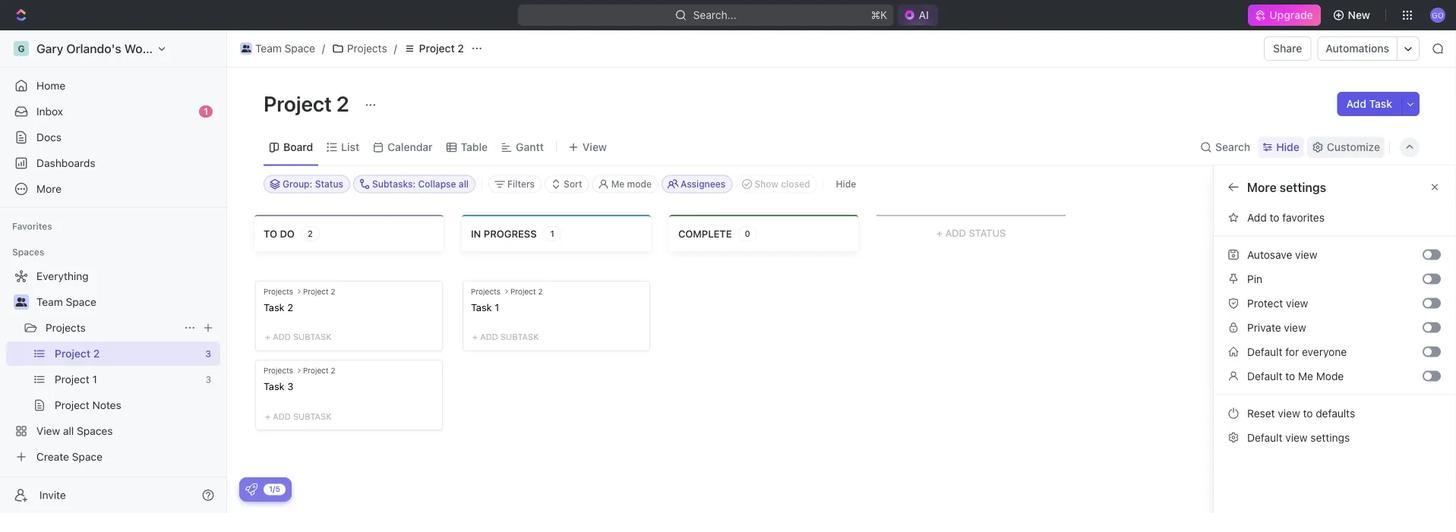 Task type: describe. For each thing, give the bounding box(es) containing it.
mode
[[1317, 370, 1344, 383]]

gary
[[36, 41, 63, 56]]

assignees inside button
[[681, 179, 726, 190]]

hide inside dropdown button
[[1277, 141, 1300, 153]]

⌘k
[[871, 9, 888, 21]]

view for view all spaces
[[36, 425, 60, 438]]

view for autosave
[[1296, 248, 1318, 261]]

2 vertical spatial space
[[72, 451, 103, 463]]

upgrade link
[[1249, 5, 1321, 26]]

board options
[[1248, 242, 1316, 254]]

customize button
[[1307, 137, 1385, 158]]

0 vertical spatial team
[[255, 42, 282, 55]]

tree inside sidebar navigation
[[6, 264, 220, 470]]

0 vertical spatial status
[[315, 179, 343, 190]]

subtasks: collapse all
[[372, 179, 469, 190]]

autosave view button
[[1223, 243, 1423, 267]]

+ add status
[[937, 227, 1006, 239]]

workspace
[[124, 41, 187, 56]]

progress
[[484, 228, 537, 239]]

create
[[36, 451, 69, 463]]

default view settings
[[1248, 432, 1350, 444]]

go
[[1432, 10, 1444, 19]]

user group image
[[16, 298, 27, 307]]

add inside button
[[1347, 98, 1367, 110]]

pin
[[1248, 273, 1263, 285]]

project notes
[[55, 399, 121, 412]]

create space link
[[6, 445, 217, 470]]

0 vertical spatial team space link
[[236, 40, 319, 58]]

add to favorites button
[[1223, 206, 1447, 230]]

task for task 1
[[471, 301, 492, 313]]

user group image
[[241, 45, 251, 52]]

show closed button
[[736, 175, 817, 193]]

group
[[1248, 352, 1278, 364]]

projects inside sidebar navigation
[[46, 322, 86, 334]]

Search field
[[1281, 209, 1447, 234]]

tasks
[[1364, 313, 1387, 323]]

+ add subtask for 1
[[473, 332, 539, 342]]

show closed
[[755, 179, 810, 190]]

sidebar navigation
[[0, 30, 230, 514]]

home
[[36, 79, 66, 92]]

+ for task 1
[[473, 332, 478, 342]]

more inside button
[[1248, 266, 1273, 278]]

sort button
[[545, 175, 589, 193]]

search button
[[1196, 137, 1255, 158]]

projects for task 1
[[471, 287, 501, 296]]

select all
[[1409, 247, 1447, 258]]

board up favorites at the right of the page
[[1293, 180, 1328, 195]]

add task button
[[1338, 92, 1402, 116]]

closed
[[781, 179, 810, 190]]

+ for task 3
[[265, 412, 270, 421]]

1/5
[[269, 485, 280, 494]]

project 2 inside sidebar navigation
[[55, 348, 100, 360]]

0 vertical spatial team space
[[255, 42, 315, 55]]

0 vertical spatial settings
[[1280, 180, 1327, 195]]

default view settings button
[[1223, 426, 1447, 450]]

favorites
[[12, 221, 52, 232]]

collapse
[[418, 179, 456, 190]]

search...
[[694, 9, 737, 21]]

gary orlando's workspace
[[36, 41, 187, 56]]

+ add subtask for 3
[[265, 412, 332, 421]]

onboarding checklist button image
[[245, 484, 258, 496]]

everything
[[36, 270, 89, 283]]

to up reset view to defaults
[[1286, 370, 1296, 383]]

ai button
[[898, 5, 938, 26]]

project 1 link
[[55, 368, 199, 392]]

g
[[18, 43, 25, 54]]

2 / from the left
[[394, 42, 397, 55]]

board down customize board
[[1248, 211, 1277, 224]]

in progress
[[471, 228, 537, 239]]

list link
[[338, 137, 360, 158]]

1 vertical spatial team space link
[[36, 290, 217, 315]]

spaces inside view all spaces link
[[77, 425, 113, 438]]

new button
[[1327, 3, 1380, 27]]

settings inside button
[[1276, 266, 1315, 278]]

me inside button
[[1299, 370, 1314, 383]]

1 horizontal spatial project 2 link
[[400, 40, 468, 58]]

table link
[[458, 137, 488, 158]]

show
[[755, 179, 779, 190]]

group:
[[283, 179, 313, 190]]

users
[[1318, 313, 1341, 323]]

projects for task 2
[[264, 287, 293, 296]]

subtasks:
[[372, 179, 416, 190]]

Search tasks... text field
[[1267, 173, 1419, 196]]

default to me mode button
[[1223, 364, 1423, 389]]

reset
[[1248, 407, 1275, 420]]

2 inside sidebar navigation
[[93, 348, 100, 360]]

reset view to defaults button
[[1223, 402, 1447, 426]]

3 for project 1
[[206, 375, 211, 385]]

notes
[[92, 399, 121, 412]]

customize board
[[1229, 180, 1328, 195]]

to do
[[264, 228, 295, 239]]

fields
[[1248, 303, 1277, 316]]

table
[[461, 141, 488, 153]]

dashboards
[[36, 157, 95, 169]]

filters
[[508, 179, 535, 190]]

automations button
[[1319, 37, 1397, 60]]

projects for task 3
[[264, 366, 293, 375]]

new
[[1348, 9, 1371, 21]]

task for task 2
[[264, 301, 285, 313]]

subtask for 1
[[501, 332, 539, 342]]

0
[[745, 229, 750, 239]]

gantt link
[[513, 137, 544, 158]]

all for view all spaces
[[63, 425, 74, 438]]

view for reset
[[1278, 407, 1301, 420]]

to inside button
[[1270, 211, 1280, 224]]

upgrade
[[1270, 9, 1313, 21]]

add task
[[1347, 98, 1393, 110]]

more settings button
[[1223, 260, 1447, 285]]

mode
[[627, 179, 652, 190]]

0 vertical spatial all
[[459, 179, 469, 190]]

view for default
[[1286, 432, 1308, 444]]

default for default to me mode
[[1248, 370, 1283, 383]]



Task type: locate. For each thing, give the bounding box(es) containing it.
2 vertical spatial all
[[63, 425, 74, 438]]

calendar link
[[385, 137, 433, 158]]

automations
[[1326, 42, 1390, 55]]

docs link
[[6, 125, 220, 150]]

add inside button
[[1248, 211, 1267, 224]]

hide up customize board
[[1277, 141, 1300, 153]]

+ add subtask down task 1
[[473, 332, 539, 342]]

0 vertical spatial more settings
[[1248, 180, 1327, 195]]

0 vertical spatial spaces
[[12, 247, 44, 258]]

1 vertical spatial me
[[1299, 370, 1314, 383]]

more settings inside button
[[1248, 266, 1315, 278]]

more settings down autosave view
[[1248, 266, 1315, 278]]

options
[[1279, 242, 1316, 254]]

1 vertical spatial team space
[[36, 296, 96, 308]]

1 horizontal spatial team space
[[255, 42, 315, 55]]

0 horizontal spatial status
[[315, 179, 343, 190]]

to
[[1270, 211, 1280, 224], [264, 228, 277, 239], [1286, 370, 1296, 383], [1303, 407, 1313, 420]]

view for view
[[583, 141, 607, 153]]

home link
[[6, 74, 220, 98]]

2 more settings from the top
[[1248, 266, 1315, 278]]

board up the pin
[[1248, 242, 1277, 254]]

team inside sidebar navigation
[[36, 296, 63, 308]]

settings down reset view to defaults button
[[1311, 432, 1350, 444]]

sort
[[564, 179, 582, 190]]

0 vertical spatial project 2 link
[[400, 40, 468, 58]]

in
[[471, 228, 481, 239]]

subtask for 3
[[293, 412, 332, 421]]

1 vertical spatial all
[[1438, 247, 1447, 258]]

more inside dropdown button
[[36, 183, 62, 195]]

0 vertical spatial view
[[583, 141, 607, 153]]

more down autosave
[[1248, 266, 1273, 278]]

more
[[1248, 180, 1277, 195], [36, 183, 62, 195], [1248, 266, 1273, 278]]

all right select
[[1438, 247, 1447, 258]]

space down view all spaces
[[72, 451, 103, 463]]

more button
[[6, 177, 220, 201]]

everything link
[[6, 264, 217, 289]]

all right the collapse
[[459, 179, 469, 190]]

view inside default view settings button
[[1286, 432, 1308, 444]]

space right user group icon
[[285, 42, 315, 55]]

team right user group icon
[[255, 42, 282, 55]]

default for default view settings
[[1248, 432, 1283, 444]]

assignees button
[[662, 175, 733, 193]]

1 vertical spatial team
[[36, 296, 63, 308]]

1 horizontal spatial me
[[1299, 370, 1314, 383]]

project 2
[[419, 42, 464, 55], [264, 91, 354, 116], [303, 287, 336, 296], [511, 287, 543, 296], [55, 348, 100, 360], [303, 366, 336, 375]]

0 horizontal spatial all
[[63, 425, 74, 438]]

view inside sidebar navigation
[[36, 425, 60, 438]]

task 1
[[471, 301, 499, 313]]

1 horizontal spatial team space link
[[236, 40, 319, 58]]

1 horizontal spatial hide
[[1277, 141, 1300, 153]]

all inside sidebar navigation
[[63, 425, 74, 438]]

project 2 link inside sidebar navigation
[[55, 342, 199, 366]]

ai
[[919, 9, 929, 21]]

1 default from the top
[[1248, 370, 1283, 383]]

0 horizontal spatial assignees
[[681, 179, 726, 190]]

go button
[[1426, 3, 1450, 27]]

calendar
[[388, 141, 433, 153]]

shown
[[1405, 313, 1433, 323]]

gary orlando's workspace, , element
[[14, 41, 29, 56]]

2 horizontal spatial all
[[1438, 247, 1447, 258]]

customize for customize board
[[1229, 180, 1290, 195]]

gantt
[[516, 141, 544, 153]]

board up group:
[[283, 141, 313, 153]]

0 vertical spatial me
[[611, 179, 625, 190]]

0 vertical spatial customize
[[1327, 141, 1381, 153]]

1 vertical spatial more settings
[[1248, 266, 1315, 278]]

hide inside button
[[836, 179, 856, 190]]

filters button
[[489, 175, 542, 193]]

project 1
[[55, 373, 97, 386]]

1 vertical spatial spaces
[[77, 425, 113, 438]]

0 vertical spatial view
[[1296, 248, 1318, 261]]

to up default view settings
[[1303, 407, 1313, 420]]

2 vertical spatial settings
[[1311, 432, 1350, 444]]

0 horizontal spatial customize
[[1229, 180, 1290, 195]]

search
[[1216, 141, 1251, 153]]

1 horizontal spatial all
[[459, 179, 469, 190]]

+
[[937, 227, 943, 239], [265, 332, 270, 342], [473, 332, 478, 342], [265, 412, 270, 421]]

1 horizontal spatial customize
[[1327, 141, 1381, 153]]

customize up search tasks... text field
[[1327, 141, 1381, 153]]

2 horizontal spatial status
[[1399, 353, 1426, 364]]

spaces
[[12, 247, 44, 258], [77, 425, 113, 438]]

default to me mode
[[1248, 370, 1344, 383]]

settings down autosave view
[[1276, 266, 1315, 278]]

pin button
[[1223, 267, 1423, 291]]

1 horizontal spatial status
[[969, 227, 1006, 239]]

only users with tasks are shown
[[1295, 313, 1433, 323]]

0 horizontal spatial team
[[36, 296, 63, 308]]

0 horizontal spatial me
[[611, 179, 625, 190]]

orlando's
[[66, 41, 121, 56]]

2 vertical spatial status
[[1399, 353, 1426, 364]]

tree containing everything
[[6, 264, 220, 470]]

1 vertical spatial settings
[[1276, 266, 1315, 278]]

team space link
[[236, 40, 319, 58], [36, 290, 217, 315]]

1 horizontal spatial team
[[255, 42, 282, 55]]

0 horizontal spatial spaces
[[12, 247, 44, 258]]

2 default from the top
[[1248, 432, 1283, 444]]

spaces down "project notes"
[[77, 425, 113, 438]]

tree
[[6, 264, 220, 470]]

list
[[341, 141, 360, 153]]

view inside button
[[583, 141, 607, 153]]

view up create
[[36, 425, 60, 438]]

more down the dashboards
[[36, 183, 62, 195]]

1 vertical spatial view
[[1278, 407, 1301, 420]]

project 2 link
[[400, 40, 468, 58], [55, 342, 199, 366]]

with
[[1344, 313, 1362, 323]]

default down group
[[1248, 370, 1283, 383]]

1 horizontal spatial assignees
[[1281, 180, 1336, 194]]

+ add subtask down task 3 on the left bottom
[[265, 412, 332, 421]]

add to favorites
[[1248, 211, 1325, 224]]

docs
[[36, 131, 62, 144]]

invite
[[40, 489, 66, 502]]

more settings
[[1248, 180, 1327, 195], [1248, 266, 1315, 278]]

2 vertical spatial view
[[1286, 432, 1308, 444]]

/
[[322, 42, 325, 55], [394, 42, 397, 55]]

to left favorites at the right of the page
[[1270, 211, 1280, 224]]

all up create space
[[63, 425, 74, 438]]

favorites button
[[6, 217, 58, 236]]

0 vertical spatial default
[[1248, 370, 1283, 383]]

+ add subtask down task 2
[[265, 332, 332, 342]]

0 horizontal spatial projects link
[[46, 316, 178, 340]]

assignees
[[681, 179, 726, 190], [1281, 180, 1336, 194]]

0 vertical spatial space
[[285, 42, 315, 55]]

view
[[583, 141, 607, 153], [36, 425, 60, 438]]

me
[[611, 179, 625, 190], [1299, 370, 1314, 383]]

default down "reset"
[[1248, 432, 1283, 444]]

hide right closed
[[836, 179, 856, 190]]

more up add to favorites
[[1248, 180, 1277, 195]]

1
[[204, 106, 208, 117], [550, 229, 555, 239], [495, 301, 499, 313], [92, 373, 97, 386]]

+ add subtask for 2
[[265, 332, 332, 342]]

select
[[1409, 247, 1435, 258]]

1 vertical spatial project 2 link
[[55, 342, 199, 366]]

team right user group image
[[36, 296, 63, 308]]

0 vertical spatial hide
[[1277, 141, 1300, 153]]

view inside reset view to defaults button
[[1278, 407, 1301, 420]]

assignees up complete
[[681, 179, 726, 190]]

1 horizontal spatial /
[[394, 42, 397, 55]]

task 2
[[264, 301, 293, 313]]

me mode
[[611, 179, 652, 190]]

board options button
[[1223, 236, 1447, 260]]

customize for customize
[[1327, 141, 1381, 153]]

team space
[[255, 42, 315, 55], [36, 296, 96, 308]]

0 horizontal spatial /
[[322, 42, 325, 55]]

projects
[[347, 42, 387, 55], [264, 287, 293, 296], [471, 287, 501, 296], [46, 322, 86, 334], [264, 366, 293, 375]]

2
[[458, 42, 464, 55], [337, 91, 349, 116], [308, 229, 313, 239], [331, 287, 336, 296], [538, 287, 543, 296], [287, 301, 293, 313], [93, 348, 100, 360], [331, 366, 336, 375]]

1 vertical spatial view
[[36, 425, 60, 438]]

1 horizontal spatial projects link
[[328, 40, 391, 58]]

1 vertical spatial projects link
[[46, 316, 178, 340]]

fields button
[[1223, 297, 1447, 322]]

1 vertical spatial default
[[1248, 432, 1283, 444]]

0 horizontal spatial view
[[36, 425, 60, 438]]

customize inside button
[[1327, 141, 1381, 153]]

add
[[1347, 98, 1367, 110], [1248, 211, 1267, 224], [946, 227, 966, 239], [273, 332, 291, 342], [480, 332, 498, 342], [273, 412, 291, 421]]

all for select all
[[1438, 247, 1447, 258]]

customize up add to favorites
[[1229, 180, 1290, 195]]

share button
[[1264, 36, 1312, 61]]

are
[[1389, 313, 1403, 323]]

1 vertical spatial space
[[66, 296, 96, 308]]

view button
[[563, 130, 612, 165]]

3
[[205, 349, 211, 359], [206, 375, 211, 385], [287, 381, 294, 392]]

subtask for 2
[[293, 332, 332, 342]]

+ for task 2
[[265, 332, 270, 342]]

0 horizontal spatial hide
[[836, 179, 856, 190]]

0 horizontal spatial team space link
[[36, 290, 217, 315]]

board inside button
[[1248, 242, 1277, 254]]

subtask
[[293, 332, 332, 342], [501, 332, 539, 342], [293, 412, 332, 421]]

0 horizontal spatial project 2 link
[[55, 342, 199, 366]]

settings inside button
[[1311, 432, 1350, 444]]

settings up favorites at the right of the page
[[1280, 180, 1327, 195]]

task for task 3
[[264, 381, 285, 392]]

0 horizontal spatial team space
[[36, 296, 96, 308]]

default
[[1248, 370, 1283, 383], [1248, 432, 1283, 444]]

1 vertical spatial customize
[[1229, 180, 1290, 195]]

share
[[1274, 42, 1303, 55]]

all
[[459, 179, 469, 190], [1438, 247, 1447, 258], [63, 425, 74, 438]]

team space right user group icon
[[255, 42, 315, 55]]

create space
[[36, 451, 103, 463]]

1 horizontal spatial view
[[583, 141, 607, 153]]

inbox
[[36, 105, 63, 118]]

more settings up add to favorites
[[1248, 180, 1327, 195]]

1 more settings from the top
[[1248, 180, 1327, 195]]

spaces down favorites
[[12, 247, 44, 258]]

status
[[315, 179, 343, 190], [969, 227, 1006, 239], [1399, 353, 1426, 364]]

space down everything
[[66, 296, 96, 308]]

onboarding checklist button element
[[245, 484, 258, 496]]

favorites
[[1283, 211, 1325, 224]]

assignees up favorites at the right of the page
[[1281, 180, 1336, 194]]

1 vertical spatial hide
[[836, 179, 856, 190]]

1 vertical spatial status
[[969, 227, 1006, 239]]

view up 'sort' dropdown button
[[583, 141, 607, 153]]

view button
[[563, 137, 612, 158]]

team space down everything
[[36, 296, 96, 308]]

dashboards link
[[6, 151, 220, 176]]

me inside dropdown button
[[611, 179, 625, 190]]

task inside the add task button
[[1370, 98, 1393, 110]]

1 / from the left
[[322, 42, 325, 55]]

to left do
[[264, 228, 277, 239]]

autosave
[[1248, 248, 1293, 261]]

complete
[[679, 228, 732, 239]]

task 3
[[264, 381, 294, 392]]

3 for project 2
[[205, 349, 211, 359]]

view inside the autosave view button
[[1296, 248, 1318, 261]]

1 horizontal spatial spaces
[[77, 425, 113, 438]]

team space inside sidebar navigation
[[36, 296, 96, 308]]

0 vertical spatial projects link
[[328, 40, 391, 58]]

me mode button
[[592, 175, 659, 193]]



Task type: vqa. For each thing, say whether or not it's contained in the screenshot.
Default to Me Mode
yes



